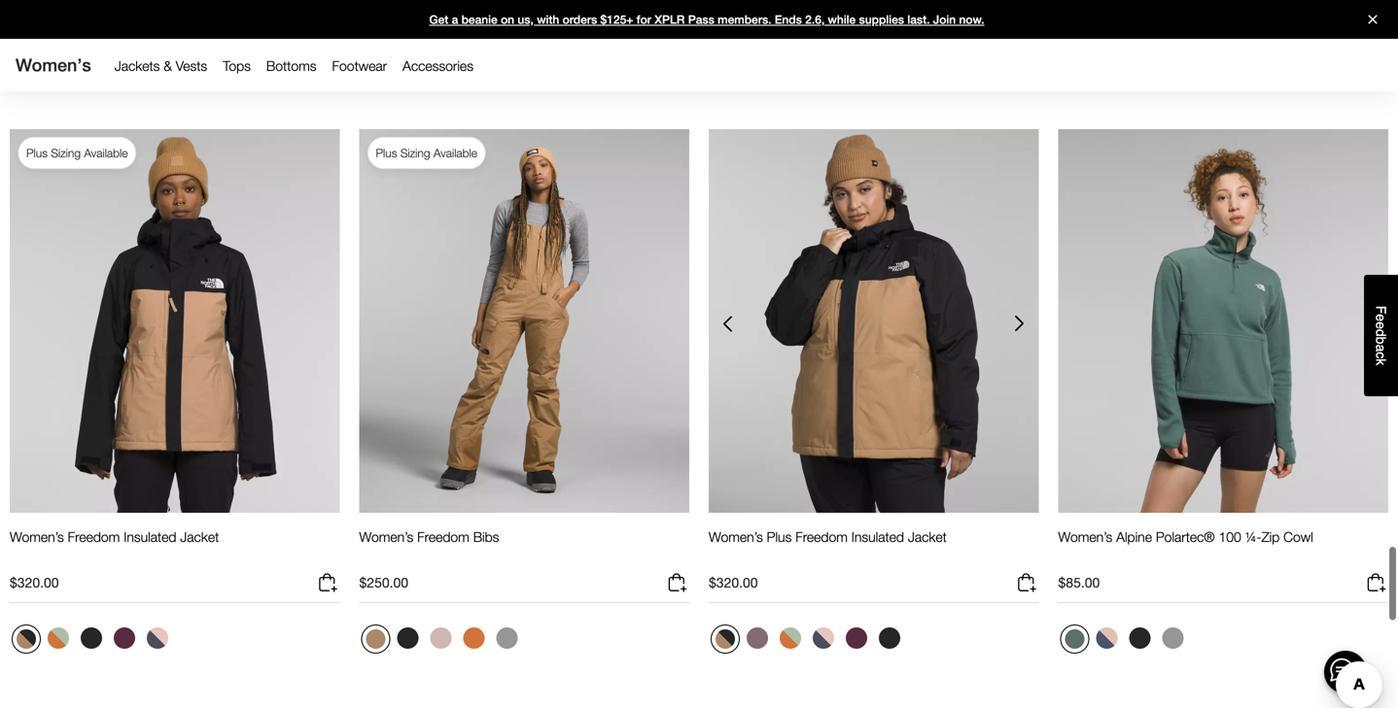 Task type: locate. For each thing, give the bounding box(es) containing it.
sizing down accessories button
[[400, 146, 430, 160]]

Fawn Grey Snake Charmer Print radio
[[808, 0, 839, 25], [742, 623, 773, 655]]

1 horizontal spatial misty sage/mandarin radio
[[775, 623, 806, 655]]

1 vertical spatial pink moss faded dye camo print radio
[[142, 623, 173, 655]]

2 tnf black/almond butter image from the left
[[716, 630, 735, 650]]

1 horizontal spatial dark sage radio
[[1060, 625, 1090, 655]]

tnf black/almond butter image inside option
[[716, 630, 735, 650]]

1 misty sage/mandarin radio from the left
[[43, 623, 74, 655]]

tnf black/almond butter image
[[17, 630, 36, 650], [716, 630, 735, 650]]

0 horizontal spatial boysenberry image
[[114, 628, 135, 650]]

women's plus freedom insulated jacket image
[[709, 129, 1039, 514]]

tnf black image right pink moss faded dye camo print radio
[[879, 628, 900, 650]]

0 horizontal spatial pink moss faded dye camo print radio
[[142, 623, 173, 655]]

0 vertical spatial boysenberry image
[[463, 0, 485, 21]]

e up d
[[1374, 314, 1389, 322]]

Pink Moss Faded Dye Camo Print radio
[[808, 623, 839, 655]]

dark sage image
[[1065, 630, 1085, 650]]

b
[[1374, 337, 1389, 345]]

1 jacket from the left
[[180, 530, 219, 546]]

tnf black image right the pink moss shape etching print icon
[[1129, 628, 1151, 650]]

women's plus freedom insulated jacket
[[709, 530, 947, 546]]

tnf black image left beanie
[[430, 0, 452, 21]]

sizing
[[51, 146, 81, 160], [400, 146, 430, 160]]

3 freedom from the left
[[796, 530, 848, 546]]

freedom inside women's freedom insulated jacket button
[[68, 530, 120, 546]]

0 horizontal spatial tnf black radio
[[76, 623, 107, 655]]

$125+
[[601, 13, 633, 26]]

misty sage/mandarin image right tnf black/almond butter radio on the left bottom of the page
[[48, 628, 69, 650]]

Misty Sage/Mandarin radio
[[43, 623, 74, 655], [775, 623, 806, 655]]

Pink Moss Faded Dye Camo Print radio
[[841, 0, 872, 25], [142, 623, 173, 655]]

TNF Medium Grey Heather radio
[[492, 623, 523, 655], [1158, 623, 1189, 655]]

1 horizontal spatial sizing
[[400, 146, 430, 160]]

women's alpine polartec® 100 ¼-zip cowl image
[[1058, 129, 1389, 514]]

fawn grey snake charmer print radio right sun sprite option
[[808, 0, 839, 25]]

1 horizontal spatial available
[[434, 146, 477, 160]]

1 horizontal spatial misty sage/mandarin image
[[780, 628, 801, 650]]

pink moss image
[[430, 628, 452, 650]]

0 horizontal spatial a
[[452, 13, 458, 26]]

freedom for bibs
[[417, 530, 470, 546]]

footwear
[[332, 58, 387, 74]]

0 horizontal spatial $320.00 button
[[10, 572, 340, 604]]

2 available from the left
[[434, 146, 477, 160]]

dark sage radio left the pink moss shape etching print icon
[[1060, 625, 1090, 655]]

0 horizontal spatial sizing
[[51, 146, 81, 160]]

2 e from the top
[[1374, 322, 1389, 330]]

2 horizontal spatial boysenberry radio
[[841, 623, 872, 655]]

0 horizontal spatial tnf medium grey heather image
[[496, 628, 518, 650]]

a up k
[[1374, 345, 1389, 352]]

2 tnf medium grey heather radio from the left
[[1158, 623, 1189, 655]]

Boysenberry radio
[[109, 623, 140, 655]]

pink moss faded dye camo print radio right boysenberry option
[[142, 623, 173, 655]]

1 horizontal spatial fawn grey snake charmer print image
[[813, 0, 834, 21]]

boysenberry image inside option
[[114, 628, 135, 650]]

1 horizontal spatial tnf black/almond butter image
[[716, 630, 735, 650]]

a
[[452, 13, 458, 26], [1374, 345, 1389, 352]]

tnf black image inside option
[[747, 0, 768, 21]]

women's plus freedom insulated jacket button
[[709, 529, 947, 564]]

1 horizontal spatial fawn grey snake charmer print radio
[[808, 0, 839, 25]]

1 horizontal spatial pink moss faded dye camo print image
[[147, 628, 168, 650]]

4 women's from the left
[[1058, 530, 1113, 546]]

2 horizontal spatial pink moss faded dye camo print image
[[813, 628, 834, 650]]

TNF Medium Grey Heather radio
[[874, 0, 905, 25]]

$320.00 up tnf black/almond butter option
[[709, 575, 758, 591]]

1 horizontal spatial a
[[1374, 345, 1389, 352]]

women's freedom insulated jacket
[[10, 530, 219, 546]]

fawn grey snake charmer print image left pink moss faded dye camo print icon on the right top
[[813, 0, 834, 21]]

0 horizontal spatial freedom
[[68, 530, 120, 546]]

misty sage/mandarin image
[[48, 628, 69, 650], [780, 628, 801, 650]]

mandarin image
[[463, 628, 485, 650]]

available down accessories button
[[434, 146, 477, 160]]

plus
[[26, 146, 48, 160], [376, 146, 397, 160], [767, 530, 792, 546]]

Dark Sage radio
[[361, 0, 390, 25], [1060, 625, 1090, 655]]

0 horizontal spatial plus
[[26, 146, 48, 160]]

almond butter image
[[366, 630, 386, 650]]

2 misty sage/mandarin image from the left
[[780, 628, 801, 650]]

plus sizing available
[[26, 146, 128, 160], [376, 146, 477, 160]]

get a beanie on us, with orders $125+ for xplr pass members. ends 2.6, while supplies last. join now. link
[[0, 0, 1398, 39]]

dark sage radio up footwear
[[361, 0, 390, 25]]

3 women's from the left
[[709, 530, 763, 546]]

2 horizontal spatial plus
[[767, 530, 792, 546]]

misty sage/mandarin radio right tnf black/almond butter radio on the left bottom of the page
[[43, 623, 74, 655]]

0 horizontal spatial misty sage/mandarin radio
[[43, 623, 74, 655]]

insulated
[[124, 530, 176, 546], [852, 530, 904, 546]]

$choose color$ option group
[[12, 0, 135, 25], [359, 0, 492, 33], [709, 0, 907, 33], [1060, 0, 1090, 25], [10, 623, 175, 662], [359, 623, 525, 662], [709, 623, 907, 662], [1058, 623, 1191, 662]]

available down jackets on the left of the page
[[84, 146, 128, 160]]

$250.00
[[359, 575, 409, 591]]

Sun Sprite radio
[[775, 0, 806, 25]]

close image
[[1360, 15, 1386, 24]]

2 horizontal spatial freedom
[[796, 530, 848, 546]]

beanie
[[462, 13, 498, 26]]

bibs
[[473, 530, 499, 546]]

&
[[164, 58, 172, 74]]

orders
[[563, 13, 597, 26]]

$85.00 button
[[1058, 572, 1389, 604]]

available
[[84, 146, 128, 160], [434, 146, 477, 160]]

0 horizontal spatial misty sage/mandarin image
[[48, 628, 69, 650]]

women's for women's freedom bibs
[[359, 530, 414, 546]]

1 vertical spatial boysenberry image
[[114, 628, 135, 650]]

2 sizing from the left
[[400, 146, 430, 160]]

freedom inside women's freedom bibs button
[[417, 530, 470, 546]]

misty sage/mandarin image left pink moss faded dye camo print radio
[[780, 628, 801, 650]]

d
[[1374, 330, 1389, 337]]

e up b
[[1374, 322, 1389, 330]]

1 horizontal spatial tnf black image
[[747, 0, 768, 21]]

pink moss faded dye camo print image up jackets on the left of the page
[[114, 0, 135, 21]]

f e e d b a c k
[[1374, 306, 1389, 366]]

$320.00 for women's freedom insulated jacket
[[10, 575, 59, 591]]

tnf medium grey heather radio right the pink moss shape etching print icon
[[1158, 623, 1189, 655]]

0 horizontal spatial available
[[84, 146, 128, 160]]

$320.00 button down the women's plus freedom insulated jacket button
[[709, 572, 1039, 604]]

pink moss faded dye camo print image
[[846, 0, 867, 21]]

boysenberry image right pink moss faded dye camo print radio
[[846, 628, 867, 650]]

0 horizontal spatial $320.00
[[10, 575, 59, 591]]

get a beanie on us, with orders $125+ for xplr pass members. ends 2.6, while supplies last. join now.
[[429, 13, 985, 26]]

1 horizontal spatial freedom
[[417, 530, 470, 546]]

women's freedom bibs button
[[359, 529, 499, 564]]

pink moss faded dye camo print image for pink moss faded dye camo print option to the bottom
[[147, 628, 168, 650]]

tnf black radio left boysenberry option
[[76, 623, 107, 655]]

women's freedom insulated jacket image
[[10, 129, 340, 514]]

1 vertical spatial a
[[1374, 345, 1389, 352]]

cowl
[[1284, 530, 1314, 546]]

1 horizontal spatial $320.00
[[709, 575, 758, 591]]

Almond Butter radio
[[361, 625, 390, 655]]

plus sizing available down women's
[[26, 146, 128, 160]]

0 horizontal spatial insulated
[[124, 530, 176, 546]]

tnf medium grey heather image for 1st tnf medium grey heather option
[[496, 628, 518, 650]]

boysenberry radio right pink moss faded dye camo print radio
[[841, 623, 872, 655]]

Boysenberry radio
[[459, 0, 490, 25], [711, 0, 740, 25], [841, 623, 872, 655]]

1 tnf medium grey heather radio from the left
[[492, 623, 523, 655]]

¼-
[[1245, 530, 1262, 546]]

2 freedom from the left
[[417, 530, 470, 546]]

boysenberry image right pass
[[716, 1, 735, 21]]

0 horizontal spatial fawn grey snake charmer print image
[[747, 628, 768, 650]]

pink moss faded dye camo print image right boysenberry option
[[147, 628, 168, 650]]

fawn grey snake charmer print image right tnf black/almond butter option
[[747, 628, 768, 650]]

tnf black radio right pink moss faded dye camo print radio
[[874, 623, 905, 655]]

pink moss faded dye camo print image
[[114, 0, 135, 21], [147, 628, 168, 650], [813, 628, 834, 650]]

Steel Blue radio
[[1060, 0, 1090, 25]]

1 e from the top
[[1374, 314, 1389, 322]]

tnf medium grey heather image right mandarin image at the bottom of the page
[[496, 628, 518, 650]]

1 tnf medium grey heather image from the left
[[496, 628, 518, 650]]

1 plus sizing available from the left
[[26, 146, 128, 160]]

1 horizontal spatial plus
[[376, 146, 397, 160]]

1 $320.00 from the left
[[10, 575, 59, 591]]

for
[[637, 13, 651, 26]]

0 horizontal spatial jacket
[[180, 530, 219, 546]]

0 vertical spatial pink moss faded dye camo print radio
[[841, 0, 872, 25]]

tnf black/almond butter image inside radio
[[17, 630, 36, 650]]

1 vertical spatial boysenberry image
[[846, 628, 867, 650]]

$320.00 button
[[10, 572, 340, 604], [709, 572, 1039, 604]]

0 vertical spatial dark sage radio
[[361, 0, 390, 25]]

TNF Black radio
[[76, 623, 107, 655], [874, 623, 905, 655]]

Fawn Grey Snake Charmer Print radio
[[12, 0, 41, 25]]

boysenberry radio right xplr
[[711, 0, 740, 25]]

1 horizontal spatial pink moss faded dye camo print radio
[[841, 0, 872, 25]]

1 sizing from the left
[[51, 146, 81, 160]]

2 plus sizing available from the left
[[376, 146, 477, 160]]

footwear button
[[324, 53, 395, 79]]

e
[[1374, 314, 1389, 322], [1374, 322, 1389, 330]]

plus sizing available down accessories button
[[376, 146, 477, 160]]

boysenberry image left the on
[[463, 0, 485, 21]]

1 freedom from the left
[[68, 530, 120, 546]]

1 $320.00 button from the left
[[10, 572, 340, 604]]

fawn grey snake charmer print image
[[813, 0, 834, 21], [747, 628, 768, 650]]

0 horizontal spatial plus sizing available
[[26, 146, 128, 160]]

1 available from the left
[[84, 146, 128, 160]]

sizing down women's
[[51, 146, 81, 160]]

1 horizontal spatial tnf medium grey heather radio
[[1158, 623, 1189, 655]]

2 $320.00 from the left
[[709, 575, 758, 591]]

1 tnf black radio from the left
[[76, 623, 107, 655]]

2 $320.00 button from the left
[[709, 572, 1039, 604]]

with
[[537, 13, 559, 26]]

pink moss faded dye camo print image down the women's plus freedom insulated jacket button
[[813, 628, 834, 650]]

0 horizontal spatial tnf black image
[[397, 628, 419, 650]]

0 horizontal spatial fawn grey snake charmer print radio
[[742, 623, 773, 655]]

women's for women's alpine polartec® 100 ¼-zip cowl
[[1058, 530, 1113, 546]]

tnf medium grey heather radio right mandarin image at the bottom of the page
[[492, 623, 523, 655]]

1 horizontal spatial $320.00 button
[[709, 572, 1039, 604]]

tops button
[[215, 53, 259, 79]]

1 insulated from the left
[[124, 530, 176, 546]]

a right the get
[[452, 13, 458, 26]]

boysenberry image
[[463, 0, 485, 21], [114, 628, 135, 650]]

vests
[[176, 58, 207, 74]]

$320.00 up tnf black/almond butter radio on the left bottom of the page
[[10, 575, 59, 591]]

tnf black image
[[430, 0, 452, 21], [397, 628, 419, 650], [1129, 628, 1151, 650]]

plus for women's freedom insulated jacket
[[26, 146, 48, 160]]

boysenberry image inside radio
[[463, 0, 485, 21]]

0 vertical spatial fawn grey snake charmer print image
[[813, 0, 834, 21]]

$320.00
[[10, 575, 59, 591], [709, 575, 758, 591]]

1 horizontal spatial boysenberry image
[[463, 0, 485, 21]]

1 horizontal spatial plus sizing available
[[376, 146, 477, 160]]

sizing for women's freedom bibs
[[400, 146, 430, 160]]

1 women's from the left
[[10, 530, 64, 546]]

tnf black image left ends
[[747, 0, 768, 21]]

get
[[429, 13, 449, 26]]

2 horizontal spatial tnf black image
[[879, 628, 900, 650]]

2 insulated from the left
[[852, 530, 904, 546]]

now.
[[959, 13, 985, 26]]

a inside button
[[1374, 345, 1389, 352]]

1 vertical spatial fawn grey snake charmer print image
[[747, 628, 768, 650]]

jacket
[[180, 530, 219, 546], [908, 530, 947, 546]]

0 vertical spatial boysenberry image
[[716, 1, 735, 21]]

tnf medium grey heather image
[[496, 628, 518, 650], [1163, 628, 1184, 650]]

tnf black image for pink moss 'option'
[[397, 628, 419, 650]]

dark sage radio for tnf black option left of beanie
[[361, 0, 390, 25]]

0 horizontal spatial tnf medium grey heather radio
[[492, 623, 523, 655]]

misty sage/mandarin radio left pink moss faded dye camo print radio
[[775, 623, 806, 655]]

2 women's from the left
[[359, 530, 414, 546]]

0 horizontal spatial dark sage radio
[[361, 0, 390, 25]]

tnf black radio left ends
[[742, 0, 773, 25]]

2 tnf medium grey heather image from the left
[[1163, 628, 1184, 650]]

tnf medium grey heather image right the pink moss shape etching print icon
[[1163, 628, 1184, 650]]

pink moss faded dye camo print image inside option
[[147, 628, 168, 650]]

2 tnf black radio from the left
[[874, 623, 905, 655]]

boysenberry image for boysenberry radio to the left
[[463, 0, 485, 21]]

dark sage radio for pink moss shape etching print option
[[1060, 625, 1090, 655]]

plus for women's freedom bibs
[[376, 146, 397, 160]]

boysenberry image down women's freedom insulated jacket button
[[114, 628, 135, 650]]

tnf black image right almond butter radio
[[397, 628, 419, 650]]

pink moss shape etching print image
[[1096, 628, 1118, 650]]

1 vertical spatial dark sage radio
[[1060, 625, 1090, 655]]

0 horizontal spatial tnf black image
[[81, 628, 102, 650]]

tnf black image left boysenberry option
[[81, 628, 102, 650]]

tnf black radio right almond butter radio
[[392, 623, 423, 655]]

1 misty sage/mandarin image from the left
[[48, 628, 69, 650]]

1 tnf black/almond butter image from the left
[[17, 630, 36, 650]]

women's
[[10, 530, 64, 546], [359, 530, 414, 546], [709, 530, 763, 546], [1058, 530, 1113, 546]]

boysenberry radio left the on
[[459, 0, 490, 25]]

1 horizontal spatial jacket
[[908, 530, 947, 546]]

fawn grey snake charmer print radio right tnf black/almond butter option
[[742, 623, 773, 655]]

accessories button
[[395, 53, 481, 79]]

boysenberry image
[[716, 1, 735, 21], [846, 628, 867, 650]]

1 horizontal spatial tnf black radio
[[874, 623, 905, 655]]

1 horizontal spatial insulated
[[852, 530, 904, 546]]

TNF Black radio
[[425, 0, 457, 25], [742, 0, 773, 25], [392, 623, 423, 655], [1125, 623, 1156, 655]]

1 horizontal spatial tnf black image
[[430, 0, 452, 21]]

women's alpine polartec® 100 ¼-zip cowl button
[[1058, 529, 1314, 564]]

zip
[[1262, 530, 1280, 546]]

2 jacket from the left
[[908, 530, 947, 546]]

0 vertical spatial a
[[452, 13, 458, 26]]

pink moss faded dye camo print image inside radio
[[813, 628, 834, 650]]

0 horizontal spatial boysenberry image
[[716, 1, 735, 21]]

pink moss faded dye camo print image for pink moss faded dye camo print radio
[[813, 628, 834, 650]]

pink moss faded dye camo print radio left tnf medium grey heather radio
[[841, 0, 872, 25]]

1 horizontal spatial tnf medium grey heather image
[[1163, 628, 1184, 650]]

women's alpine polartec® 100 ¼-zip cowl
[[1058, 530, 1314, 546]]

100
[[1219, 530, 1242, 546]]

freedom
[[68, 530, 120, 546], [417, 530, 470, 546], [796, 530, 848, 546]]

bottoms
[[266, 58, 317, 74]]

tnf black image
[[747, 0, 768, 21], [81, 628, 102, 650], [879, 628, 900, 650]]

$320.00 button up boysenberry option
[[10, 572, 340, 604]]

0 horizontal spatial tnf black/almond butter image
[[17, 630, 36, 650]]



Task type: describe. For each thing, give the bounding box(es) containing it.
2 horizontal spatial tnf black image
[[1129, 628, 1151, 650]]

plus sizing available for bibs
[[376, 146, 477, 160]]

1 vertical spatial fawn grey snake charmer print radio
[[742, 623, 773, 655]]

polartec®
[[1156, 530, 1215, 546]]

0 vertical spatial fawn grey snake charmer print radio
[[808, 0, 839, 25]]

us,
[[518, 13, 534, 26]]

sun sprite image
[[780, 0, 801, 21]]

plus inside button
[[767, 530, 792, 546]]

available for insulated
[[84, 146, 128, 160]]

available for bibs
[[434, 146, 477, 160]]

women's for women's freedom insulated jacket
[[10, 530, 64, 546]]

women's freedom insulated jacket button
[[10, 529, 219, 564]]

tnf medium grey heather image for 1st tnf medium grey heather option from the right
[[1163, 628, 1184, 650]]

members.
[[718, 13, 772, 26]]

join
[[933, 13, 956, 26]]

tnf black image for boysenberry radio to the left
[[430, 0, 452, 21]]

swipe previous image
[[713, 309, 744, 340]]

boysenberry image for boysenberry option
[[114, 628, 135, 650]]

tnf black/almond butter image for women's plus freedom insulated jacket
[[716, 630, 735, 650]]

tnf black radio right the pink moss shape etching print icon
[[1125, 623, 1156, 655]]

tops
[[223, 58, 251, 74]]

tnf medium grey heather image
[[879, 0, 900, 21]]

2 misty sage/mandarin radio from the left
[[775, 623, 806, 655]]

Pink Moss radio
[[425, 623, 457, 655]]

plus sizing available for insulated
[[26, 146, 128, 160]]

sizing for women's freedom insulated jacket
[[51, 146, 81, 160]]

1 horizontal spatial boysenberry radio
[[711, 0, 740, 25]]

TNF Black/Almond Butter radio
[[12, 625, 41, 655]]

swipe  next image
[[1004, 309, 1035, 340]]

tnf black/almond butter image for women's freedom insulated jacket
[[17, 630, 36, 650]]

0 horizontal spatial boysenberry radio
[[459, 0, 490, 25]]

tnf black image for 1st tnf black radio from right
[[879, 628, 900, 650]]

on
[[501, 13, 514, 26]]

2.6,
[[805, 13, 825, 26]]

alpine
[[1116, 530, 1152, 546]]

women's freedom bibs
[[359, 530, 499, 546]]

f
[[1374, 306, 1389, 314]]

while
[[828, 13, 856, 26]]

jackets & vests
[[114, 58, 207, 74]]

last.
[[908, 13, 930, 26]]

0 horizontal spatial pink moss faded dye camo print image
[[114, 0, 135, 21]]

jackets
[[114, 58, 160, 74]]

tnf black radio left beanie
[[425, 0, 457, 25]]

ends
[[775, 13, 802, 26]]

TNF Black/Almond Butter radio
[[711, 625, 740, 655]]

$250.00 button
[[359, 572, 689, 604]]

accessories
[[403, 58, 474, 74]]

f e e d b a c k button
[[1364, 275, 1398, 397]]

supplies
[[859, 13, 904, 26]]

tnf black image for second tnf black radio from the right
[[81, 628, 102, 650]]

women's
[[16, 55, 91, 75]]

freedom inside the women's plus freedom insulated jacket button
[[796, 530, 848, 546]]

jackets & vests button
[[107, 53, 215, 79]]

1 horizontal spatial boysenberry image
[[846, 628, 867, 650]]

$85.00
[[1058, 575, 1100, 591]]

bottoms button
[[259, 53, 324, 79]]

women's for women's plus freedom insulated jacket
[[709, 530, 763, 546]]

xplr
[[655, 13, 685, 26]]

$320.00 button for jacket
[[10, 572, 340, 604]]

$320.00 for women's plus freedom insulated jacket
[[709, 575, 758, 591]]

Pink Moss Shape Etching Print radio
[[1092, 623, 1123, 655]]

Mandarin radio
[[459, 623, 490, 655]]

women's freedom bibs image
[[359, 129, 689, 514]]

k
[[1374, 359, 1389, 366]]

pass
[[688, 13, 715, 26]]

freedom for insulated
[[68, 530, 120, 546]]

c
[[1374, 352, 1389, 359]]

$320.00 button for insulated
[[709, 572, 1039, 604]]

tnf black image for tnf black option to the left of ends
[[747, 0, 768, 21]]



Task type: vqa. For each thing, say whether or not it's contained in the screenshot.
Help link
no



